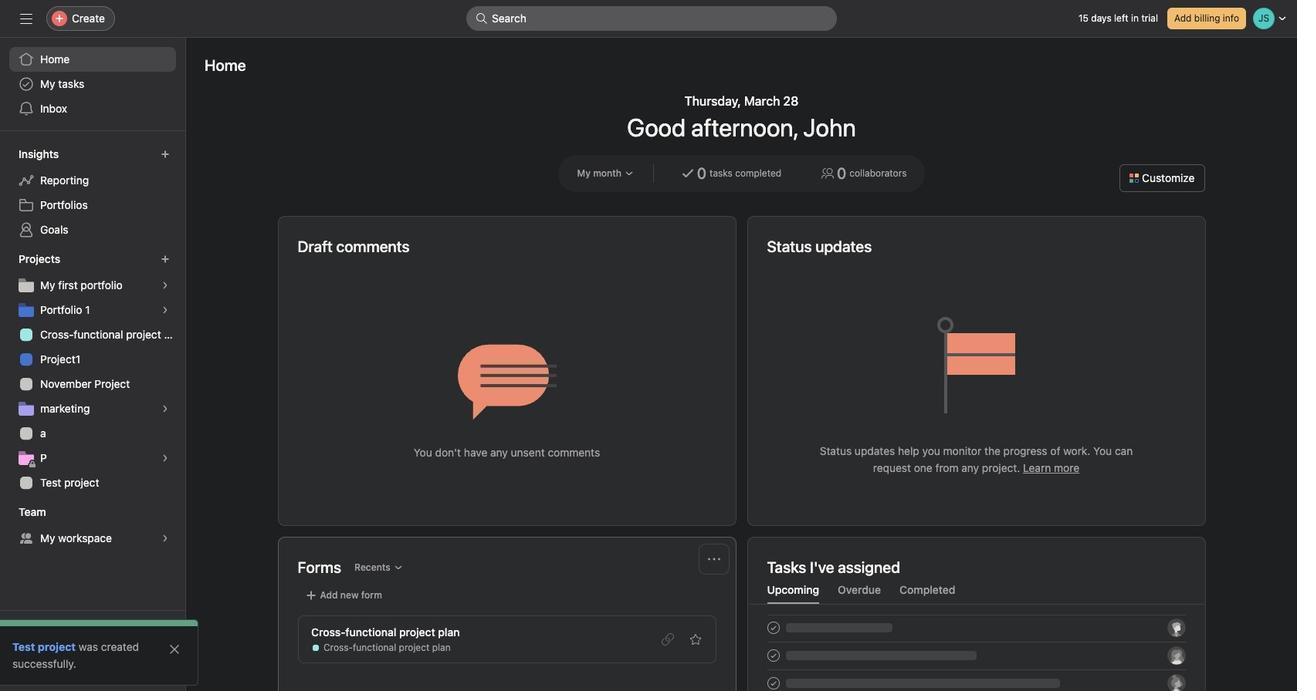 Task type: vqa. For each thing, say whether or not it's contained in the screenshot.
Hide sidebar image
yes



Task type: locate. For each thing, give the bounding box(es) containing it.
hide sidebar image
[[20, 12, 32, 25]]

insights element
[[0, 141, 185, 246]]

list box
[[466, 6, 837, 31]]

close image
[[168, 644, 181, 656]]

see details, p image
[[161, 454, 170, 463]]

see details, portfolio 1 image
[[161, 306, 170, 315]]

new project or portfolio image
[[161, 255, 170, 264]]

projects element
[[0, 246, 185, 499]]

global element
[[0, 38, 185, 131]]



Task type: describe. For each thing, give the bounding box(es) containing it.
see details, marketing image
[[161, 405, 170, 414]]

teams element
[[0, 499, 185, 554]]

see details, my first portfolio image
[[161, 281, 170, 290]]

add to favorites image
[[689, 634, 702, 646]]

prominent image
[[476, 12, 488, 25]]

see details, my workspace image
[[161, 534, 170, 544]]

copy form link image
[[661, 634, 674, 646]]

new insights image
[[161, 150, 170, 159]]



